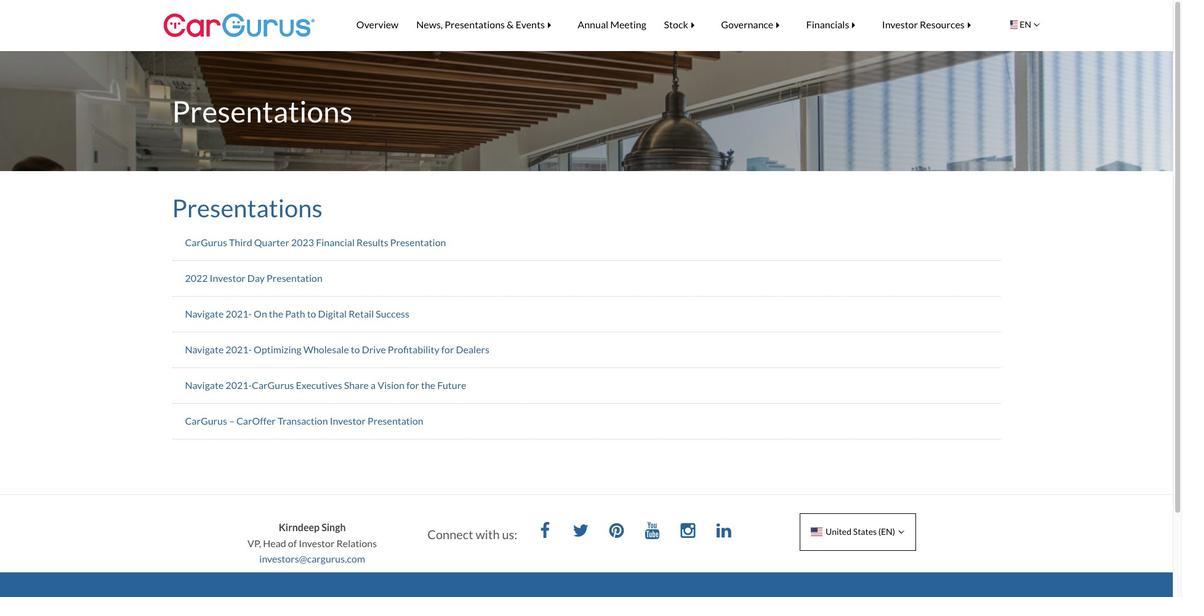 Task type: describe. For each thing, give the bounding box(es) containing it.
navigate 2021-cargurus executives share a vision for the future link
[[172, 378, 467, 394]]

head
[[263, 538, 286, 549]]

with
[[476, 527, 500, 542]]

navigate 2021- optimizing wholesale to drive profitability for dealers
[[185, 344, 490, 355]]

results
[[357, 237, 388, 248]]

investor down share
[[330, 415, 366, 427]]

caroffer
[[236, 415, 276, 427]]

future
[[438, 379, 467, 391]]

investor inside kirndeep singh vp, head of investor relations investors@cargurus.com
[[299, 538, 335, 549]]

kirndeep
[[279, 522, 320, 534]]

drive
[[362, 344, 386, 355]]

united states (en)
[[826, 527, 896, 537]]

for for vision
[[407, 379, 419, 391]]

financials link
[[798, 10, 874, 39]]

cargurus logo image
[[163, 0, 315, 50]]

2 vertical spatial presentations
[[172, 194, 323, 223]]

2021- for on
[[226, 308, 252, 320]]

third
[[229, 237, 252, 248]]

1 vertical spatial cargurus
[[252, 379, 294, 391]]

meeting
[[611, 18, 647, 30]]

2022
[[185, 272, 208, 284]]

events
[[516, 18, 545, 30]]

optimizing
[[254, 344, 302, 355]]

navigate 2021- optimizing wholesale to drive profitability for dealers link
[[172, 342, 490, 358]]

united states (en) button
[[800, 514, 917, 551]]

linkedin image
[[712, 520, 737, 545]]

us image
[[811, 528, 823, 537]]

0 vertical spatial to
[[307, 308, 316, 320]]

overview
[[357, 18, 399, 30]]

share
[[344, 379, 369, 391]]

navigate 2021- on the path to digital retail success
[[185, 308, 410, 320]]

2022 investor day presentation link
[[172, 271, 323, 286]]

2022 investor day presentation
[[185, 272, 323, 284]]

retail
[[349, 308, 374, 320]]

navigate for navigate 2021- on the path to digital retail success
[[185, 308, 224, 320]]

connect with us:
[[428, 527, 518, 542]]

investor left the resources
[[883, 18, 918, 30]]

of
[[288, 538, 297, 549]]

us image
[[1007, 20, 1018, 29]]

en button
[[1000, 7, 1047, 42]]

(en)
[[879, 527, 896, 537]]

vision
[[378, 379, 405, 391]]

us:
[[502, 527, 518, 542]]

investors@cargurus.com
[[260, 553, 365, 565]]

annual
[[578, 18, 609, 30]]

stock
[[664, 18, 689, 30]]

cargurus for third
[[185, 237, 227, 248]]

2 vertical spatial presentation
[[368, 415, 424, 427]]

2021- for cargurus
[[226, 379, 252, 391]]

success
[[376, 308, 410, 320]]

navigate 2021-cargurus executives share a vision for the future
[[185, 379, 467, 391]]

for for profitability
[[441, 344, 454, 355]]

2023
[[291, 237, 314, 248]]

&
[[507, 18, 514, 30]]

facebook image
[[533, 520, 558, 545]]

united
[[826, 527, 852, 537]]

financial
[[316, 237, 355, 248]]



Task type: locate. For each thing, give the bounding box(es) containing it.
1 vertical spatial for
[[407, 379, 419, 391]]

for
[[441, 344, 454, 355], [407, 379, 419, 391]]

digital
[[318, 308, 347, 320]]

investor left day
[[210, 272, 246, 284]]

menu bar containing overview
[[329, 0, 1007, 49]]

singh
[[322, 522, 346, 534]]

kirndeep singh vp, head of investor relations investors@cargurus.com
[[248, 522, 377, 565]]

menu bar
[[329, 0, 1007, 49]]

0 vertical spatial presentation
[[390, 237, 446, 248]]

investor resources link
[[874, 10, 989, 39]]

resources
[[920, 18, 965, 30]]

instagram image
[[676, 520, 701, 545]]

for left dealers
[[441, 344, 454, 355]]

cargurus left third
[[185, 237, 227, 248]]

en
[[1020, 19, 1032, 29]]

0 vertical spatial cargurus
[[185, 237, 227, 248]]

0 vertical spatial for
[[441, 344, 454, 355]]

1 horizontal spatial to
[[351, 344, 360, 355]]

cargurus third quarter 2023 financial results presentation link
[[172, 235, 446, 251]]

0 vertical spatial presentations
[[445, 18, 505, 30]]

presentation right results at top
[[390, 237, 446, 248]]

to
[[307, 308, 316, 320], [351, 344, 360, 355]]

2 navigate from the top
[[185, 344, 224, 355]]

executives
[[296, 379, 342, 391]]

2 vertical spatial cargurus
[[185, 415, 227, 427]]

states
[[854, 527, 877, 537]]

1 vertical spatial the
[[421, 379, 436, 391]]

the right on on the bottom of page
[[269, 308, 283, 320]]

news,
[[417, 18, 443, 30]]

the
[[269, 308, 283, 320], [421, 379, 436, 391]]

for inside navigate 2021-cargurus executives share a vision for the future link
[[407, 379, 419, 391]]

cargurus – caroffer transaction investor presentation
[[185, 415, 424, 427]]

presentation up path
[[267, 272, 323, 284]]

cargurus
[[185, 237, 227, 248], [252, 379, 294, 391], [185, 415, 227, 427]]

annual meeting
[[578, 18, 647, 30]]

relations
[[337, 538, 377, 549]]

presentations
[[445, 18, 505, 30], [172, 94, 353, 129], [172, 194, 323, 223]]

on
[[254, 308, 267, 320]]

news, presentations & events
[[417, 18, 545, 30]]

1 2021- from the top
[[226, 308, 252, 320]]

stock link
[[656, 10, 713, 39]]

–
[[229, 415, 235, 427]]

profitability
[[388, 344, 440, 355]]

to left drive
[[351, 344, 360, 355]]

quarter
[[254, 237, 289, 248]]

2021-
[[226, 308, 252, 320], [226, 344, 252, 355], [226, 379, 252, 391]]

investors@cargurus.com link
[[260, 553, 365, 565]]

2021- left 'optimizing'
[[226, 344, 252, 355]]

governance link
[[713, 10, 798, 39]]

twitter image
[[569, 520, 593, 545]]

connect with us element
[[428, 520, 746, 545]]

0 vertical spatial the
[[269, 308, 283, 320]]

3 navigate from the top
[[185, 379, 224, 391]]

navigate
[[185, 308, 224, 320], [185, 344, 224, 355], [185, 379, 224, 391]]

3 2021- from the top
[[226, 379, 252, 391]]

transaction
[[278, 415, 328, 427]]

1 horizontal spatial the
[[421, 379, 436, 391]]

navigate 2021- on the path to digital retail success link
[[172, 307, 410, 322]]

news, presentations & events link
[[408, 10, 569, 39]]

1 horizontal spatial for
[[441, 344, 454, 355]]

0 horizontal spatial the
[[269, 308, 283, 320]]

cargurus – caroffer transaction investor presentation link
[[172, 414, 424, 429]]

cargurus down 'optimizing'
[[252, 379, 294, 391]]

2021- up –
[[226, 379, 252, 391]]

0 vertical spatial 2021-
[[226, 308, 252, 320]]

investor resources
[[883, 18, 965, 30]]

presentation
[[390, 237, 446, 248], [267, 272, 323, 284], [368, 415, 424, 427]]

to right path
[[307, 308, 316, 320]]

0 horizontal spatial for
[[407, 379, 419, 391]]

dealers
[[456, 344, 490, 355]]

1 vertical spatial 2021-
[[226, 344, 252, 355]]

navigate for navigate 2021-cargurus executives share a vision for the future
[[185, 379, 224, 391]]

investor up investors@cargurus.com
[[299, 538, 335, 549]]

2 vertical spatial navigate
[[185, 379, 224, 391]]

day
[[248, 272, 265, 284]]

financials
[[807, 18, 850, 30]]

navigate for navigate 2021- optimizing wholesale to drive profitability for dealers
[[185, 344, 224, 355]]

overview link
[[348, 10, 408, 39]]

connect
[[428, 527, 473, 542]]

annual meeting link
[[569, 10, 656, 39]]

for inside navigate 2021- optimizing wholesale to drive profitability for dealers link
[[441, 344, 454, 355]]

the left future
[[421, 379, 436, 391]]

2 vertical spatial 2021-
[[226, 379, 252, 391]]

1 vertical spatial presentations
[[172, 94, 353, 129]]

2 2021- from the top
[[226, 344, 252, 355]]

path
[[285, 308, 305, 320]]

0 vertical spatial navigate
[[185, 308, 224, 320]]

presentation down vision
[[368, 415, 424, 427]]

youtube image
[[640, 520, 665, 545]]

0 horizontal spatial to
[[307, 308, 316, 320]]

2021- left on on the bottom of page
[[226, 308, 252, 320]]

investor
[[883, 18, 918, 30], [210, 272, 246, 284], [330, 415, 366, 427], [299, 538, 335, 549]]

a
[[371, 379, 376, 391]]

wholesale
[[303, 344, 349, 355]]

1 vertical spatial navigate
[[185, 344, 224, 355]]

cargurus third quarter 2023 financial results presentation
[[185, 237, 446, 248]]

1 navigate from the top
[[185, 308, 224, 320]]

cargurus for –
[[185, 415, 227, 427]]

governance
[[721, 18, 774, 30]]

1 vertical spatial presentation
[[267, 272, 323, 284]]

1 vertical spatial to
[[351, 344, 360, 355]]

cargurus left –
[[185, 415, 227, 427]]

pinterest image
[[605, 520, 629, 545]]

2021- for optimizing
[[226, 344, 252, 355]]

vp,
[[248, 538, 261, 549]]

for right vision
[[407, 379, 419, 391]]



Task type: vqa. For each thing, say whether or not it's contained in the screenshot.
overview
yes



